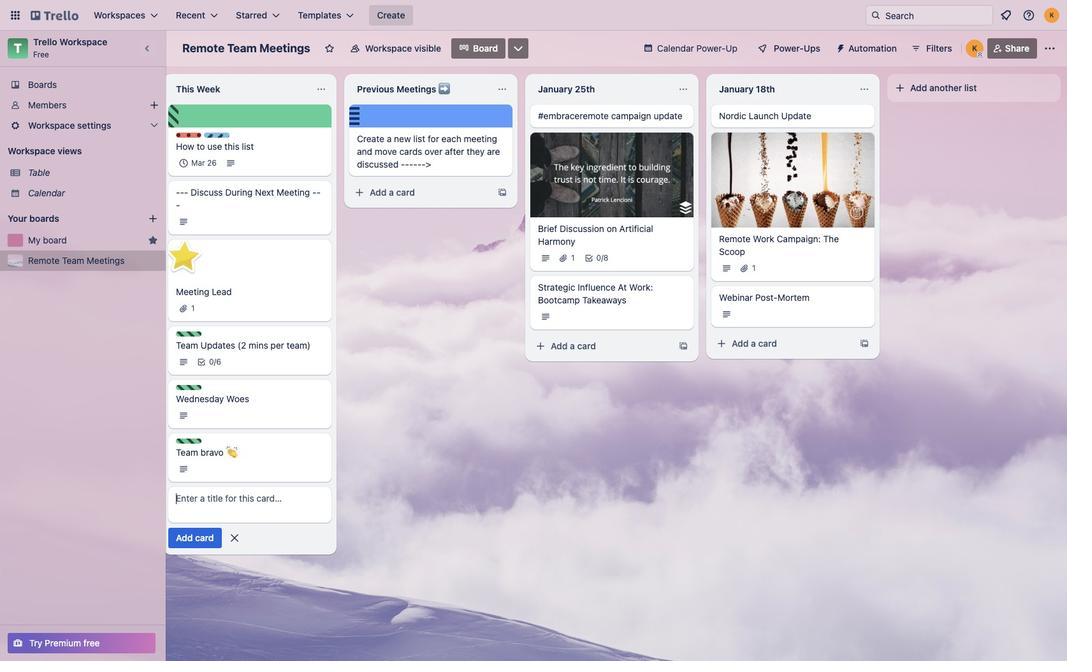 Task type: vqa. For each thing, say whether or not it's contained in the screenshot.
Add a list
no



Task type: locate. For each thing, give the bounding box(es) containing it.
add a card button down takeaways
[[530, 336, 671, 356]]

try premium free button
[[8, 633, 156, 653]]

1 vertical spatial create from template… image
[[859, 339, 870, 349]]

create for create
[[377, 10, 405, 20]]

my
[[28, 235, 41, 245]]

1 down work
[[752, 263, 756, 273]]

add a card button down webinar post-mortem link
[[711, 334, 852, 354]]

1 horizontal spatial remote team meetings
[[182, 41, 310, 55]]

create from template… image for previous meetings ➡️
[[497, 187, 507, 198]]

filters
[[926, 43, 952, 54]]

calendar power-up link
[[636, 38, 745, 59]]

0 horizontal spatial 1
[[191, 303, 195, 313]]

free
[[33, 50, 49, 59]]

january 25th
[[538, 84, 595, 94]]

workspace down create button
[[365, 43, 412, 54]]

january inside text field
[[719, 84, 754, 94]]

0 left 8
[[596, 253, 601, 262]]

add card
[[176, 532, 214, 543]]

add down bootcamp
[[551, 340, 568, 351]]

0 vertical spatial remote
[[182, 41, 225, 55]]

card for meetings
[[396, 187, 415, 198]]

list right another
[[964, 82, 977, 93]]

calendar left up
[[657, 43, 694, 54]]

a up move
[[387, 133, 392, 144]]

january
[[538, 84, 573, 94], [719, 84, 754, 94]]

remote team meetings down starred
[[182, 41, 310, 55]]

color: green, title: "recurring item" element up team bravo 👏
[[176, 439, 201, 444]]

at
[[618, 281, 627, 292]]

calendar down table
[[28, 187, 65, 198]]

star or unstar board image
[[324, 43, 335, 54]]

team)
[[287, 340, 311, 351]]

1 horizontal spatial create from template… image
[[859, 339, 870, 349]]

artificial
[[619, 223, 653, 234]]

mar
[[191, 158, 205, 168]]

0 vertical spatial create from template… image
[[497, 187, 507, 198]]

--- discuss during next meeting -- -
[[176, 187, 321, 210]]

2 color: green, title: "recurring item" element from the top
[[176, 385, 201, 390]]

campaign
[[611, 110, 651, 121]]

january for january 25th
[[538, 84, 573, 94]]

add a card down the webinar post-mortem
[[732, 338, 777, 349]]

they
[[467, 146, 485, 157]]

card down takeaways
[[577, 340, 596, 351]]

2 horizontal spatial remote
[[719, 234, 751, 244]]

add down discussed
[[370, 187, 387, 198]]

list left for
[[413, 133, 425, 144]]

show menu image
[[1044, 42, 1056, 55]]

meeting
[[464, 133, 497, 144]]

0 vertical spatial meetings
[[259, 41, 310, 55]]

a down bootcamp
[[570, 340, 575, 351]]

card down 'post-'
[[758, 338, 777, 349]]

add a card button
[[349, 182, 490, 203], [711, 334, 852, 354], [530, 336, 671, 356]]

calendar for calendar power-up
[[657, 43, 694, 54]]

remote inside board name text field
[[182, 41, 225, 55]]

calendar for calendar
[[28, 187, 65, 198]]

create up workspace visible button
[[377, 10, 405, 20]]

meeting
[[277, 187, 310, 198], [176, 286, 209, 297]]

meeting right next
[[277, 187, 310, 198]]

power- up 'january 18th' text field
[[774, 43, 804, 54]]

1 vertical spatial 1
[[752, 263, 756, 273]]

3 color: green, title: "recurring item" element from the top
[[176, 439, 201, 444]]

list right this
[[242, 141, 254, 152]]

add down webinar
[[732, 338, 749, 349]]

1 horizontal spatial remote
[[182, 41, 225, 55]]

add left another
[[910, 82, 927, 93]]

remote down my board
[[28, 255, 60, 266]]

board link
[[451, 38, 506, 59]]

1 horizontal spatial list
[[413, 133, 425, 144]]

your boards with 2 items element
[[8, 211, 129, 226]]

meetings down my board link
[[87, 255, 125, 266]]

1 horizontal spatial january
[[719, 84, 754, 94]]

kendallparks02 (kendallparks02) image
[[966, 40, 984, 57]]

workspace down members
[[28, 120, 75, 131]]

how
[[176, 141, 194, 152]]

to
[[197, 141, 205, 152]]

remote inside remote work campaign: the scoop
[[719, 234, 751, 244]]

wednesday
[[176, 393, 224, 404]]

1 horizontal spatial 0
[[596, 253, 601, 262]]

1 vertical spatial create
[[357, 133, 384, 144]]

launch
[[749, 110, 779, 121]]

workspace visible button
[[342, 38, 449, 59]]

color: green, title: "recurring item" element
[[176, 331, 201, 337], [176, 385, 201, 390], [176, 439, 201, 444]]

remote team meetings down my board link
[[28, 255, 125, 266]]

work
[[753, 234, 774, 244]]

workspace inside button
[[365, 43, 412, 54]]

card down discussed
[[396, 187, 415, 198]]

share
[[1005, 43, 1030, 54]]

January 18th text field
[[711, 79, 854, 99]]

0 vertical spatial 0
[[596, 253, 601, 262]]

1
[[571, 253, 575, 262], [752, 263, 756, 273], [191, 303, 195, 313]]

2 january from the left
[[719, 84, 754, 94]]

webinar
[[719, 292, 753, 303]]

another
[[930, 82, 962, 93]]

my board link
[[28, 234, 143, 247]]

0 vertical spatial create
[[377, 10, 405, 20]]

create inside create a new list for each meeting and move cards over after they are discussed ------>
[[357, 133, 384, 144]]

trello workspace link
[[33, 36, 107, 47]]

remote team meetings inside board name text field
[[182, 41, 310, 55]]

workspace visible
[[365, 43, 441, 54]]

primary element
[[0, 0, 1067, 31]]

0 horizontal spatial meeting
[[176, 286, 209, 297]]

team updates (2 mins per team)
[[176, 340, 311, 351]]

meetings
[[259, 41, 310, 55], [397, 84, 436, 94], [87, 255, 125, 266]]

2 vertical spatial 1
[[191, 303, 195, 313]]

kendallparks02 (kendallparks02) image
[[1044, 8, 1060, 23]]

calendar
[[657, 43, 694, 54], [28, 187, 65, 198]]

add a card down bootcamp
[[551, 340, 596, 351]]

meetings inside board name text field
[[259, 41, 310, 55]]

add a card button down >
[[349, 182, 490, 203]]

team bravo 👏 link
[[176, 446, 324, 459]]

customize views image
[[512, 42, 525, 55]]

0 left 6
[[209, 357, 214, 367]]

premium
[[45, 637, 81, 648]]

1 vertical spatial meeting
[[176, 286, 209, 297]]

0 horizontal spatial calendar
[[28, 187, 65, 198]]

views
[[58, 145, 82, 156]]

1 vertical spatial calendar
[[28, 187, 65, 198]]

create inside button
[[377, 10, 405, 20]]

add a card down discussed
[[370, 187, 415, 198]]

1 color: green, title: "recurring item" element from the top
[[176, 331, 201, 337]]

0 vertical spatial color: green, title: "recurring item" element
[[176, 331, 201, 337]]

1 down harmony
[[571, 253, 575, 262]]

a down the webinar post-mortem
[[751, 338, 756, 349]]

workspace right trello
[[59, 36, 107, 47]]

0 horizontal spatial add a card
[[370, 187, 415, 198]]

1 horizontal spatial meetings
[[259, 41, 310, 55]]

nordic
[[719, 110, 746, 121]]

team inside "remote team meetings" link
[[62, 255, 84, 266]]

january inside text box
[[538, 84, 573, 94]]

color: green, title: "recurring item" element up wednesday at left bottom
[[176, 385, 201, 390]]

0 horizontal spatial /
[[214, 357, 216, 367]]

1 vertical spatial meetings
[[397, 84, 436, 94]]

workspace up table
[[8, 145, 55, 156]]

0 vertical spatial 1
[[571, 253, 575, 262]]

1 vertical spatial /
[[214, 357, 216, 367]]

1 horizontal spatial power-
[[774, 43, 804, 54]]

2 horizontal spatial add a card
[[732, 338, 777, 349]]

a inside create a new list for each meeting and move cards over after they are discussed ------>
[[387, 133, 392, 144]]

1 horizontal spatial calendar
[[657, 43, 694, 54]]

brief
[[538, 223, 557, 234]]

workspace views
[[8, 145, 82, 156]]

1 horizontal spatial /
[[601, 253, 604, 262]]

update
[[781, 110, 811, 121]]

1 horizontal spatial 1
[[571, 253, 575, 262]]

list
[[964, 82, 977, 93], [413, 133, 425, 144], [242, 141, 254, 152]]

Search field
[[881, 6, 993, 25]]

0 vertical spatial /
[[601, 253, 604, 262]]

0 horizontal spatial add a card button
[[349, 182, 490, 203]]

1 down meeting lead
[[191, 303, 195, 313]]

a
[[387, 133, 392, 144], [389, 187, 394, 198], [751, 338, 756, 349], [570, 340, 575, 351]]

remote down recent popup button
[[182, 41, 225, 55]]

remote for "remote team meetings" link
[[28, 255, 60, 266]]

next
[[255, 187, 274, 198]]

meetings inside text box
[[397, 84, 436, 94]]

wednesday woes link
[[176, 393, 324, 405]]

0 horizontal spatial remote team meetings
[[28, 255, 125, 266]]

move
[[375, 146, 397, 157]]

color: sky, title: none image
[[204, 133, 229, 138]]

2 horizontal spatial meetings
[[397, 84, 436, 94]]

0 vertical spatial remote team meetings
[[182, 41, 310, 55]]

1 january from the left
[[538, 84, 573, 94]]

team down starred
[[227, 41, 257, 55]]

free
[[83, 637, 100, 648]]

meeting lead link
[[176, 286, 324, 298]]

team down my board link
[[62, 255, 84, 266]]

2 horizontal spatial add a card button
[[711, 334, 852, 354]]

0 horizontal spatial create from template… image
[[497, 187, 507, 198]]

meetings left ➡️
[[397, 84, 436, 94]]

january for january 18th
[[719, 84, 754, 94]]

0 horizontal spatial january
[[538, 84, 573, 94]]

post-
[[755, 292, 778, 303]]

work:
[[629, 281, 653, 292]]

1 horizontal spatial meeting
[[277, 187, 310, 198]]

1 power- from the left
[[697, 43, 726, 54]]

add a card
[[370, 187, 415, 198], [732, 338, 777, 349], [551, 340, 596, 351]]

1 horizontal spatial add a card button
[[530, 336, 671, 356]]

team updates (2 mins per team) link
[[176, 339, 324, 352]]

2 horizontal spatial list
[[964, 82, 977, 93]]

january left 25th
[[538, 84, 573, 94]]

0 horizontal spatial power-
[[697, 43, 726, 54]]

team left bravo at the left bottom of the page
[[176, 447, 198, 458]]

calendar inside 'link'
[[657, 43, 694, 54]]

team inside 'team updates (2 mins per team)' link
[[176, 340, 198, 351]]

0 vertical spatial calendar
[[657, 43, 694, 54]]

remote up "scoop"
[[719, 234, 751, 244]]

/ down the brief discussion on artificial harmony
[[601, 253, 604, 262]]

starred button
[[228, 5, 288, 25]]

power- up the january 18th on the right of the page
[[697, 43, 726, 54]]

team left updates
[[176, 340, 198, 351]]

1 vertical spatial 0
[[209, 357, 214, 367]]

for
[[428, 133, 439, 144]]

create from template… image for january 18th
[[859, 339, 870, 349]]

add a card button for brief discussion on artificial harmony
[[530, 336, 671, 356]]

2 vertical spatial remote
[[28, 255, 60, 266]]

meeting left lead
[[176, 286, 209, 297]]

power-ups
[[774, 43, 820, 54]]

2 vertical spatial color: green, title: "recurring item" element
[[176, 439, 201, 444]]

workspace for workspace visible
[[365, 43, 412, 54]]

2 horizontal spatial 1
[[752, 263, 756, 273]]

1 vertical spatial remote
[[719, 234, 751, 244]]

sm image
[[831, 38, 849, 56]]

color: green, title: "recurring item" element up updates
[[176, 331, 201, 337]]

january up nordic
[[719, 84, 754, 94]]

1 vertical spatial color: green, title: "recurring item" element
[[176, 385, 201, 390]]

create from template… image
[[497, 187, 507, 198], [859, 339, 870, 349]]

workspaces button
[[86, 5, 166, 25]]

/ down updates
[[214, 357, 216, 367]]

list inside create a new list for each meeting and move cards over after they are discussed ------>
[[413, 133, 425, 144]]

workspace inside "dropdown button"
[[28, 120, 75, 131]]

mortem
[[778, 292, 810, 303]]

1 horizontal spatial add a card
[[551, 340, 596, 351]]

0 horizontal spatial list
[[242, 141, 254, 152]]

#embraceremote campaign update
[[538, 110, 683, 121]]

table
[[28, 167, 50, 178]]

discussion
[[560, 223, 604, 234]]

create
[[377, 10, 405, 20], [357, 133, 384, 144]]

a down discussed
[[389, 187, 394, 198]]

25th
[[575, 84, 595, 94]]

meetings down starred popup button
[[259, 41, 310, 55]]

0 horizontal spatial 0
[[209, 357, 214, 367]]

power-
[[697, 43, 726, 54], [774, 43, 804, 54]]

templates button
[[290, 5, 362, 25]]

discussed
[[357, 159, 399, 170]]

0 horizontal spatial remote
[[28, 255, 60, 266]]

0 horizontal spatial meetings
[[87, 255, 125, 266]]

2 power- from the left
[[774, 43, 804, 54]]

list inside button
[[964, 82, 977, 93]]

create up and
[[357, 133, 384, 144]]

0 vertical spatial meeting
[[277, 187, 310, 198]]



Task type: describe. For each thing, give the bounding box(es) containing it.
update
[[654, 110, 683, 121]]

nordic launch update
[[719, 110, 811, 121]]

your boards
[[8, 213, 59, 224]]

0 notifications image
[[998, 8, 1014, 23]]

up
[[726, 43, 738, 54]]

6
[[216, 357, 221, 367]]

discuss
[[191, 187, 223, 198]]

a for january 18th
[[751, 338, 756, 349]]

0 / 6
[[209, 357, 221, 367]]

board
[[43, 235, 67, 245]]

color: green, title: "recurring item" element for wednesday woes
[[176, 385, 201, 390]]

starred
[[236, 10, 267, 20]]

t link
[[8, 38, 28, 59]]

Board name text field
[[176, 38, 317, 59]]

0 / 8
[[596, 253, 608, 262]]

bootcamp
[[538, 294, 580, 305]]

remote work campaign: the scoop
[[719, 234, 839, 257]]

harmony
[[538, 236, 575, 246]]

strategic influence at work: bootcamp takeaways
[[538, 281, 653, 305]]

card for 18th
[[758, 338, 777, 349]]

previous meetings ➡️
[[357, 84, 450, 94]]

add board image
[[148, 214, 158, 224]]

create a new list for each meeting and move cards over after they are discussed ------> link
[[357, 133, 505, 171]]

add another list button
[[887, 74, 1061, 102]]

1 for harmony
[[571, 253, 575, 262]]

automation
[[849, 43, 897, 54]]

my board
[[28, 235, 67, 245]]

a for previous meetings ➡️
[[389, 187, 394, 198]]

workspace navigation collapse icon image
[[139, 40, 157, 57]]

add a card button for remote work campaign: the scoop
[[711, 334, 852, 354]]

add a card for brief discussion on artificial harmony
[[551, 340, 596, 351]]

/ for 6
[[214, 357, 216, 367]]

search image
[[871, 10, 881, 20]]

your
[[8, 213, 27, 224]]

and
[[357, 146, 372, 157]]

updates
[[201, 340, 235, 351]]

remote team meetings link
[[28, 254, 158, 267]]

workspace settings button
[[0, 115, 166, 136]]

#embraceremote
[[538, 110, 609, 121]]

workspaces
[[94, 10, 145, 20]]

0 for 0 / 6
[[209, 357, 214, 367]]

share button
[[987, 38, 1037, 59]]

brief discussion on artificial harmony
[[538, 223, 653, 246]]

open information menu image
[[1023, 9, 1035, 22]]

add for january 25th
[[551, 340, 568, 351]]

starred icon image
[[148, 235, 158, 245]]

how to use this list
[[176, 141, 254, 152]]

remote work campaign: the scoop link
[[719, 233, 867, 258]]

color: red, title: none image
[[176, 133, 201, 138]]

add left cancel icon at bottom left
[[176, 532, 193, 543]]

workspace for workspace settings
[[28, 120, 75, 131]]

ups
[[804, 43, 820, 54]]

1 for scoop
[[752, 263, 756, 273]]

create for create a new list for each meeting and move cards over after they are discussed ------>
[[357, 133, 384, 144]]

campaign:
[[777, 234, 821, 244]]

lead
[[212, 286, 232, 297]]

Previous Meetings ➡️ text field
[[349, 79, 492, 99]]

january 18th
[[719, 84, 775, 94]]

this member is an admin of this board. image
[[977, 52, 983, 57]]

woes
[[226, 393, 249, 404]]

settings
[[77, 120, 111, 131]]

mins
[[249, 340, 268, 351]]

calendar power-up
[[657, 43, 738, 54]]

team inside board name text field
[[227, 41, 257, 55]]

workspace settings
[[28, 120, 111, 131]]

try
[[29, 637, 42, 648]]

this week
[[176, 84, 220, 94]]

board
[[473, 43, 498, 54]]

use
[[207, 141, 222, 152]]

power- inside button
[[774, 43, 804, 54]]

influence
[[578, 281, 616, 292]]

scoop
[[719, 246, 745, 257]]

new
[[394, 133, 411, 144]]

each
[[442, 133, 461, 144]]

meeting inside "link"
[[176, 286, 209, 297]]

boards
[[28, 79, 57, 90]]

create from template… image
[[678, 341, 688, 351]]

remote for remote work campaign: the scoop link
[[719, 234, 751, 244]]

mar 26
[[191, 158, 217, 168]]

add for previous meetings ➡️
[[370, 187, 387, 198]]

t
[[14, 41, 22, 55]]

team inside team bravo 👏 link
[[176, 447, 198, 458]]

visible
[[414, 43, 441, 54]]

are
[[487, 146, 500, 157]]

star image
[[162, 235, 206, 279]]

power- inside 'link'
[[697, 43, 726, 54]]

add another list
[[910, 82, 977, 93]]

1 vertical spatial remote team meetings
[[28, 255, 125, 266]]

try premium free
[[29, 637, 100, 648]]

/ for 8
[[601, 253, 604, 262]]

table link
[[28, 166, 158, 179]]

meeting inside --- discuss during next meeting -- -
[[277, 187, 310, 198]]

on
[[607, 223, 617, 234]]

card left cancel icon at bottom left
[[195, 532, 214, 543]]

color: green, title: "recurring item" element for team bravo 👏
[[176, 439, 201, 444]]

boards link
[[0, 75, 166, 95]]

workspace for workspace views
[[8, 145, 55, 156]]

#embraceremote campaign update link
[[538, 110, 686, 122]]

January 25th text field
[[530, 79, 673, 99]]

cancel image
[[228, 532, 241, 544]]

week
[[197, 84, 220, 94]]

webinar post-mortem
[[719, 292, 810, 303]]

calendar link
[[28, 187, 158, 200]]

this
[[176, 84, 194, 94]]

back to home image
[[31, 5, 78, 25]]

color: green, title: "recurring item" element for team updates (2 mins per team)
[[176, 331, 201, 337]]

workspace inside trello workspace free
[[59, 36, 107, 47]]

power-ups button
[[748, 38, 828, 59]]

add for january 18th
[[732, 338, 749, 349]]

trello
[[33, 36, 57, 47]]

during
[[225, 187, 253, 198]]

26
[[207, 158, 217, 168]]

card for 25th
[[577, 340, 596, 351]]

add a card for remote work campaign: the scoop
[[732, 338, 777, 349]]

recent
[[176, 10, 205, 20]]

Mar 26 checkbox
[[176, 156, 221, 171]]

create button
[[369, 5, 413, 25]]

8
[[604, 253, 608, 262]]

add card button
[[168, 528, 222, 548]]

0 for 0 / 8
[[596, 253, 601, 262]]

Enter a title for this card… text field
[[168, 487, 331, 523]]

after
[[445, 146, 464, 157]]

--- discuss during next meeting -- - link
[[176, 186, 324, 212]]

brief discussion on artificial harmony link
[[538, 222, 686, 248]]

cards
[[399, 146, 422, 157]]

2 vertical spatial meetings
[[87, 255, 125, 266]]

this
[[224, 141, 239, 152]]

This Week text field
[[168, 79, 311, 99]]

templates
[[298, 10, 341, 20]]

recent button
[[168, 5, 226, 25]]

a for january 25th
[[570, 340, 575, 351]]



